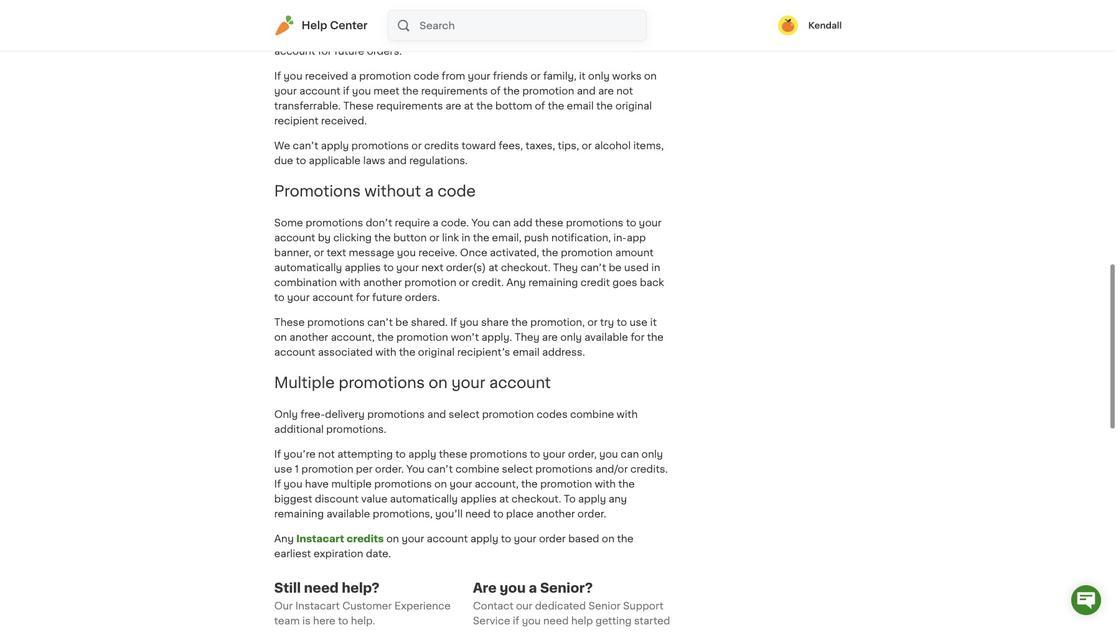Task type: vqa. For each thing, say whether or not it's contained in the screenshot.
the Honey Nut Cheerios Heart Healthy Gluten Free Breakfast Cereal
no



Task type: describe. For each thing, give the bounding box(es) containing it.
promotion up meet
[[359, 71, 411, 81]]

help.
[[351, 616, 375, 626]]

kendall
[[809, 21, 842, 30]]

any instacart credits
[[274, 534, 384, 544]]

service
[[473, 616, 511, 626]]

combine inside only free-delivery promotions and select promotion codes combine with additional promotions.
[[570, 410, 614, 420]]

2 vertical spatial credits
[[347, 534, 384, 544]]

with inside these promotions can't be shared. if you share the promotion, or try to use it on another account, the promotion won't apply. they are only available for the account associated with the original recipient's email address.
[[375, 348, 397, 357]]

promotions up promotions,
[[374, 479, 432, 489]]

biggest
[[274, 494, 312, 504]]

promotions up account.
[[413, 1, 471, 11]]

earliest
[[274, 549, 311, 559]]

transferrable.
[[274, 101, 341, 111]]

checkout. inside if you're not attempting to apply these promotions to your order, you can only use 1 promotion per order. you can't combine select promotions and/or credits. if you have multiple promotions on your account, the promotion with the biggest discount value automatically applies at checkout.
[[512, 494, 562, 504]]

section
[[327, 16, 365, 26]]

applies inside if you're not attempting to apply these promotions to your order, you can only use 1 promotion per order. you can't combine select promotions and/or credits. if you have multiple promotions on your account, the promotion with the biggest discount value automatically applies at checkout.
[[461, 494, 497, 504]]

you up our
[[500, 582, 526, 595]]

account inside section of your account. the promotion amount automatically applies to your next order during checkout. any remainder goes back to your account for future orders.
[[274, 46, 315, 56]]

on up only free-delivery promotions and select promotion codes combine with additional promotions.
[[429, 376, 448, 390]]

still
[[274, 582, 301, 595]]

only inside these promotions can't be shared. if you share the promotion, or try to use it on another account, the promotion won't apply. they are only available for the account associated with the original recipient's email address.
[[561, 333, 582, 343]]

promotions down only free-delivery promotions and select promotion codes combine with additional promotions.
[[470, 450, 528, 460]]

a inside are you a senior? contact our dedicated senior support service if you need help getting starte
[[529, 582, 537, 595]]

a down regulations.
[[425, 184, 434, 199]]

our
[[274, 601, 293, 611]]

some
[[274, 218, 303, 228]]

customer
[[342, 601, 392, 611]]

alcohol
[[595, 141, 631, 151]]

experience
[[395, 601, 451, 611]]

your down promos,
[[634, 31, 657, 41]]

or inside they can't be used in combination with another promotion or credit.
[[459, 278, 469, 288]]

available credits and active promotions show under the
[[274, 1, 553, 11]]

gift
[[274, 16, 293, 26]]

original inside these promotions can't be shared. if you share the promotion, or try to use it on another account, the promotion won't apply. they are only available for the account associated with the original recipient's email address.
[[418, 348, 455, 357]]

to inside we can't apply promotions or credits toward fees, taxes, tips, or alcohol items, due to applicable laws and regulations.
[[296, 156, 306, 166]]

promotion inside they can't be used in combination with another promotion or credit.
[[405, 278, 457, 288]]

with inside if you're not attempting to apply these promotions to your order, you can only use 1 promotion per order. you can't combine select promotions and/or credits. if you have multiple promotions on your account, the promotion with the biggest discount value automatically applies at checkout.
[[595, 479, 616, 489]]

if inside if you received a promotion code from your friends or family, it only works on your account if you meet the requirements of the promotion and are not transferrable. these requirements are at the bottom of the email the original recipient received.
[[343, 86, 350, 96]]

don't
[[366, 218, 392, 228]]

during
[[405, 31, 437, 41]]

you up and/or in the right bottom of the page
[[599, 450, 618, 460]]

email inside if you received a promotion code from your friends or family, it only works on your account if you meet the requirements of the promotion and are not transferrable. these requirements are at the bottom of the email the original recipient received.
[[567, 101, 594, 111]]

family,
[[543, 71, 577, 81]]

account, inside these promotions can't be shared. if you share the promotion, or try to use it on another account, the promotion won't apply. they are only available for the account associated with the original recipient's email address.
[[331, 333, 375, 343]]

you up transferrable.
[[284, 71, 303, 81]]

you down our
[[522, 616, 541, 626]]

promotions without a code
[[274, 184, 476, 199]]

fees,
[[499, 141, 523, 151]]

to down promos,
[[621, 31, 632, 41]]

try
[[600, 318, 614, 328]]

0 vertical spatial instacart
[[296, 534, 344, 544]]

apply inside to apply any remaining available promotions, you'll need to place another order.
[[578, 494, 606, 504]]

free-
[[301, 410, 325, 420]]

taxes,
[[526, 141, 555, 151]]

promotion,
[[531, 318, 585, 328]]

promotion up have
[[302, 464, 354, 474]]

to up app
[[626, 218, 637, 228]]

received.
[[321, 116, 367, 126]]

kendall link
[[779, 16, 842, 35]]

is
[[303, 616, 311, 626]]

message
[[349, 248, 395, 258]]

they can't be used in combination with another promotion or credit.
[[274, 263, 661, 288]]

we
[[274, 141, 290, 151]]

another inside these promotions can't be shared. if you share the promotion, or try to use it on another account, the promotion won't apply. they are only available for the account associated with the original recipient's email address.
[[290, 333, 328, 343]]

if you received a promotion code from your friends or family, it only works on your account if you meet the requirements of the promotion and are not transferrable. these requirements are at the bottom of the email the original recipient received.
[[274, 71, 657, 126]]

can't inside these promotions can't be shared. if you share the promotion, or try to use it on another account, the promotion won't apply. they are only available for the account associated with the original recipient's email address.
[[367, 318, 393, 328]]

remaining inside any remaining credit goes back to your account for future orders.
[[529, 278, 578, 288]]

you're
[[284, 450, 316, 460]]

clicking
[[333, 233, 372, 243]]

any inside section of your account. the promotion amount automatically applies to your next order during checkout. any remainder goes back to your account for future orders.
[[492, 31, 511, 41]]

1 horizontal spatial of
[[491, 86, 501, 96]]

to inside to apply any remaining available promotions, you'll need to place another order.
[[493, 509, 504, 519]]

the inside 'on your account apply to your order based on the earliest expiration date.'
[[617, 534, 634, 544]]

activated,
[[490, 248, 539, 258]]

regulations.
[[409, 156, 468, 166]]

help
[[571, 616, 593, 626]]

need inside to apply any remaining available promotions, you'll need to place another order.
[[465, 509, 491, 519]]

or down by
[[314, 248, 324, 258]]

and inside we can't apply promotions or credits toward fees, taxes, tips, or alcohol items, due to applicable laws and regulations.
[[388, 156, 407, 166]]

section of your account. the promotion amount automatically applies to your next order during checkout. any remainder goes back to your account for future orders.
[[274, 16, 657, 56]]

with inside they can't be used in combination with another promotion or credit.
[[340, 278, 361, 288]]

if you're not attempting to apply these promotions to your order, you can only use 1 promotion per order. you can't combine select promotions and/or credits. if you have multiple promotions on your account, the promotion with the biggest discount value automatically applies at checkout.
[[274, 450, 668, 504]]

for inside any remaining credit goes back to your account for future orders.
[[356, 293, 370, 303]]

any
[[609, 494, 627, 504]]

to inside still need help? our instacart customer experience team is here to help.
[[338, 616, 349, 626]]

any for credit
[[507, 278, 526, 288]]

by
[[318, 233, 331, 243]]

our
[[516, 601, 533, 611]]

promotion inside some promotions don't require a code. you can add these promotions to your account by clicking the button or link in the email, push notification, in-app banner, or text message you receive. once activated, the promotion amount automatically applies to your next order
[[561, 248, 613, 258]]

amount inside section of your account. the promotion amount automatically applies to your next order during checkout. any remainder goes back to your account for future orders.
[[528, 16, 566, 26]]

your up app
[[639, 218, 662, 228]]

automatically inside some promotions don't require a code. you can add these promotions to your account by clicking the button or link in the email, push notification, in-app banner, or text message you receive. once activated, the promotion amount automatically applies to your next order
[[274, 263, 342, 273]]

add
[[514, 218, 533, 228]]

your up to apply any remaining available promotions, you'll need to place another order.
[[450, 479, 472, 489]]

another inside they can't be used in combination with another promotion or credit.
[[363, 278, 402, 288]]

center
[[330, 21, 368, 31]]

and/or
[[596, 464, 628, 474]]

only
[[274, 410, 298, 420]]

code.
[[441, 218, 469, 228]]

applies inside some promotions don't require a code. you can add these promotions to your account by clicking the button or link in the email, push notification, in-app banner, or text message you receive. once activated, the promotion amount automatically applies to your next order
[[345, 263, 381, 273]]

on right based
[[602, 534, 615, 544]]

won't
[[451, 333, 479, 343]]

automatically inside section of your account. the promotion amount automatically applies to your next order during checkout. any remainder goes back to your account for future orders.
[[568, 16, 636, 26]]

to down the message at the left of the page
[[384, 263, 394, 273]]

a inside if you received a promotion code from your friends or family, it only works on your account if you meet the requirements of the promotion and are not transferrable. these requirements are at the bottom of the email the original recipient received.
[[351, 71, 357, 81]]

if up biggest
[[274, 479, 281, 489]]

instacart inside still need help? our instacart customer experience team is here to help.
[[295, 601, 340, 611]]

these inside these promotions can't be shared. if you share the promotion, or try to use it on another account, the promotion won't apply. they are only available for the account associated with the original recipient's email address.
[[274, 318, 305, 328]]

user avatar image
[[779, 16, 799, 35]]

promotion inside these promotions can't be shared. if you share the promotion, or try to use it on another account, the promotion won't apply. they are only available for the account associated with the original recipient's email address.
[[396, 333, 448, 343]]

account inside 'on your account apply to your order based on the earliest expiration date.'
[[427, 534, 468, 544]]

or inside these promotions can't be shared. if you share the promotion, or try to use it on another account, the promotion won't apply. they are only available for the account associated with the original recipient's email address.
[[588, 318, 598, 328]]

you left meet
[[352, 86, 371, 96]]

multiple promotions on your account
[[274, 376, 551, 390]]

promotion down family,
[[523, 86, 575, 96]]

we can't apply promotions or credits toward fees, taxes, tips, or alcohol items, due to applicable laws and regulations.
[[274, 141, 664, 166]]

promotions up notification,
[[566, 218, 624, 228]]

another inside to apply any remaining available promotions, you'll need to place another order.
[[536, 509, 575, 519]]

future inside section of your account. the promotion amount automatically applies to your next order during checkout. any remainder goes back to your account for future orders.
[[334, 46, 365, 56]]

future inside any remaining credit goes back to your account for future orders.
[[372, 293, 403, 303]]

your down active
[[380, 16, 403, 26]]

from
[[442, 71, 465, 81]]

banner,
[[274, 248, 311, 258]]

1 vertical spatial requirements
[[376, 101, 443, 111]]

can inside if you're not attempting to apply these promotions to your order, you can only use 1 promotion per order. you can't combine select promotions and/or credits. if you have multiple promotions on your account, the promotion with the biggest discount value automatically applies at checkout.
[[621, 450, 639, 460]]

they inside they can't be used in combination with another promotion or credit.
[[553, 263, 578, 273]]

promotions,
[[373, 509, 433, 519]]

0 vertical spatial requirements
[[421, 86, 488, 96]]

cards
[[295, 16, 325, 26]]

select inside if you're not attempting to apply these promotions to your order, you can only use 1 promotion per order. you can't combine select promotions and/or credits. if you have multiple promotions on your account, the promotion with the biggest discount value automatically applies at checkout.
[[502, 464, 533, 474]]

credits.
[[631, 464, 668, 474]]

multiple
[[331, 479, 372, 489]]

or up receive.
[[430, 233, 440, 243]]

a inside some promotions don't require a code. you can add these promotions to your account by clicking the button or link in the email, push notification, in-app banner, or text message you receive. once activated, the promotion amount automatically applies to your next order
[[433, 218, 439, 228]]

apply inside we can't apply promotions or credits toward fees, taxes, tips, or alcohol items, due to applicable laws and regulations.
[[321, 141, 349, 151]]

expiration
[[314, 549, 363, 559]]

it inside these promotions can't be shared. if you share the promotion, or try to use it on another account, the promotion won't apply. they are only available for the account associated with the original recipient's email address.
[[650, 318, 657, 328]]

your down promotions,
[[402, 534, 424, 544]]

any remaining credit goes back to your account for future orders.
[[274, 278, 664, 303]]

discount
[[315, 494, 359, 504]]

goes inside section of your account. the promotion amount automatically applies to your next order during checkout. any remainder goes back to your account for future orders.
[[567, 31, 592, 41]]

for inside these promotions can't be shared. if you share the promotion, or try to use it on another account, the promotion won't apply. they are only available for the account associated with the original recipient's email address.
[[631, 333, 645, 343]]

share
[[481, 318, 509, 328]]

promotions inside we can't apply promotions or credits toward fees, taxes, tips, or alcohol items, due to applicable laws and regulations.
[[352, 141, 409, 151]]

your left the order,
[[543, 450, 566, 460]]

on your account apply to your order based on the earliest expiration date.
[[274, 534, 634, 559]]

value
[[361, 494, 388, 504]]

link
[[442, 233, 459, 243]]

combination
[[274, 278, 337, 288]]

your down help center
[[326, 31, 349, 41]]

if left you're
[[274, 450, 281, 460]]

of inside section of your account. the promotion amount automatically applies to your next order during checkout. any remainder goes back to your account for future orders.
[[367, 16, 378, 26]]

account inside some promotions don't require a code. you can add these promotions to your account by clicking the button or link in the email, push notification, in-app banner, or text message you receive. once activated, the promotion amount automatically applies to your next order
[[274, 233, 315, 243]]

button
[[393, 233, 427, 243]]

be inside they can't be used in combination with another promotion or credit.
[[609, 263, 622, 273]]

credit.
[[472, 278, 504, 288]]

promotions down the order,
[[536, 464, 593, 474]]

you up biggest
[[284, 479, 303, 489]]

friends
[[493, 71, 528, 81]]

any for credits
[[274, 534, 294, 544]]

on up date.
[[387, 534, 399, 544]]

or right 'tips,'
[[582, 141, 592, 151]]

to right attempting
[[396, 450, 406, 460]]

can't inside we can't apply promotions or credits toward fees, taxes, tips, or alcohol items, due to applicable laws and regulations.
[[293, 141, 319, 151]]

back inside any remaining credit goes back to your account for future orders.
[[640, 278, 664, 288]]

1 vertical spatial at
[[489, 263, 499, 273]]

or up regulations.
[[412, 141, 422, 151]]

dedicated
[[535, 601, 586, 611]]

if inside these promotions can't be shared. if you share the promotion, or try to use it on another account, the promotion won't apply. they are only available for the account associated with the original recipient's email address.
[[451, 318, 457, 328]]

use inside if you're not attempting to apply these promotions to your order, you can only use 1 promotion per order. you can't combine select promotions and/or credits. if you have multiple promotions on your account, the promotion with the biggest discount value automatically applies at checkout.
[[274, 464, 292, 474]]

received
[[305, 71, 348, 81]]

account inside if you received a promotion code from your friends or family, it only works on your account if you meet the requirements of the promotion and are not transferrable. these requirements are at the bottom of the email the original recipient received.
[[299, 86, 341, 96]]

receive.
[[419, 248, 458, 258]]

if inside if you received a promotion code from your friends or family, it only works on your account if you meet the requirements of the promotion and are not transferrable. these requirements are at the bottom of the email the original recipient received.
[[274, 71, 281, 81]]

it inside if you received a promotion code from your friends or family, it only works on your account if you meet the requirements of the promotion and are not transferrable. these requirements are at the bottom of the email the original recipient received.
[[579, 71, 586, 81]]

have
[[305, 479, 329, 489]]

1 vertical spatial checkout.
[[501, 263, 551, 273]]

to apply any remaining available promotions, you'll need to place another order.
[[274, 494, 627, 519]]

email,
[[492, 233, 522, 243]]

help center link
[[274, 16, 368, 35]]

1 vertical spatial code
[[438, 184, 476, 199]]

you inside if you're not attempting to apply these promotions to your order, you can only use 1 promotion per order. you can't combine select promotions and/or credits. if you have multiple promotions on your account, the promotion with the biggest discount value automatically applies at checkout.
[[407, 464, 425, 474]]

email inside these promotions can't be shared. if you share the promotion, or try to use it on another account, the promotion won't apply. they are only available for the account associated with the original recipient's email address.
[[513, 348, 540, 357]]

and inside if you received a promotion code from your friends or family, it only works on your account if you meet the requirements of the promotion and are not transferrable. these requirements are at the bottom of the email the original recipient received.
[[577, 86, 596, 96]]

based
[[568, 534, 600, 544]]

still need help? our instacart customer experience team is here to help.
[[274, 582, 451, 626]]

attempting
[[338, 450, 393, 460]]



Task type: locate. For each thing, give the bounding box(es) containing it.
code left from
[[414, 71, 439, 81]]

2 horizontal spatial another
[[536, 509, 575, 519]]

they down notification,
[[553, 263, 578, 273]]

0 vertical spatial combine
[[570, 410, 614, 420]]

0 horizontal spatial you
[[407, 464, 425, 474]]

can't
[[293, 141, 319, 151], [581, 263, 606, 273], [367, 318, 393, 328], [427, 464, 453, 474]]

support
[[623, 601, 664, 611]]

1 horizontal spatial available
[[585, 333, 628, 343]]

account down instacart image
[[274, 46, 315, 56]]

1 vertical spatial it
[[650, 318, 657, 328]]

only left works
[[588, 71, 610, 81]]

help?
[[342, 582, 380, 595]]

0 vertical spatial code
[[414, 71, 439, 81]]

items,
[[634, 141, 664, 151]]

1 vertical spatial amount
[[616, 248, 654, 258]]

in inside they can't be used in combination with another promotion or credit.
[[652, 263, 661, 273]]

and inside only free-delivery promotions and select promotion codes combine with additional promotions.
[[427, 410, 446, 420]]

1 vertical spatial automatically
[[274, 263, 342, 273]]

1 horizontal spatial automatically
[[390, 494, 458, 504]]

email left address.
[[513, 348, 540, 357]]

active
[[380, 1, 411, 11]]

credits, promos, and gift cards
[[274, 1, 663, 26]]

credits up section
[[322, 1, 356, 11]]

1 horizontal spatial amount
[[616, 248, 654, 258]]

your
[[380, 16, 403, 26], [326, 31, 349, 41], [634, 31, 657, 41], [468, 71, 491, 81], [274, 86, 297, 96], [639, 218, 662, 228], [396, 263, 419, 273], [287, 293, 310, 303], [452, 376, 486, 390], [543, 450, 566, 460], [450, 479, 472, 489], [402, 534, 424, 544], [514, 534, 537, 544]]

0 vertical spatial any
[[492, 31, 511, 41]]

account inside these promotions can't be shared. if you share the promotion, or try to use it on another account, the promotion won't apply. they are only available for the account associated with the original recipient's email address.
[[274, 348, 315, 357]]

you inside some promotions don't require a code. you can add these promotions to your account by clicking the button or link in the email, push notification, in-app banner, or text message you receive. once activated, the promotion amount automatically applies to your next order
[[472, 218, 490, 228]]

checkout. inside section of your account. the promotion amount automatically applies to your next order during checkout. any remainder goes back to your account for future orders.
[[439, 31, 489, 41]]

can't right we
[[293, 141, 319, 151]]

or inside if you received a promotion code from your friends or family, it only works on your account if you meet the requirements of the promotion and are not transferrable. these requirements are at the bottom of the email the original recipient received.
[[531, 71, 541, 81]]

1 vertical spatial future
[[372, 293, 403, 303]]

you inside these promotions can't be shared. if you share the promotion, or try to use it on another account, the promotion won't apply. they are only available for the account associated with the original recipient's email address.
[[460, 318, 479, 328]]

0 vertical spatial of
[[367, 16, 378, 26]]

1 horizontal spatial order.
[[578, 509, 607, 519]]

are down promotion,
[[542, 333, 558, 343]]

your inside any remaining credit goes back to your account for future orders.
[[287, 293, 310, 303]]

automatically up promotions,
[[390, 494, 458, 504]]

1 horizontal spatial next
[[422, 263, 444, 273]]

the
[[452, 16, 470, 26]]

promotions up laws
[[352, 141, 409, 151]]

1 horizontal spatial select
[[502, 464, 533, 474]]

1 vertical spatial not
[[318, 450, 335, 460]]

goes down credits,
[[567, 31, 592, 41]]

can't inside if you're not attempting to apply these promotions to your order, you can only use 1 promotion per order. you can't combine select promotions and/or credits. if you have multiple promotions on your account, the promotion with the biggest discount value automatically applies at checkout.
[[427, 464, 453, 474]]

orders. up meet
[[367, 46, 402, 56]]

it right try
[[650, 318, 657, 328]]

promotions inside only free-delivery promotions and select promotion codes combine with additional promotions.
[[367, 410, 425, 420]]

at
[[464, 101, 474, 111], [489, 263, 499, 273], [499, 494, 509, 504]]

0 vertical spatial if
[[343, 86, 350, 96]]

can
[[493, 218, 511, 228], [621, 450, 639, 460]]

of
[[367, 16, 378, 26], [491, 86, 501, 96], [535, 101, 545, 111]]

promotion inside section of your account. the promotion amount automatically applies to your next order during checkout. any remainder goes back to your account for future orders.
[[473, 16, 525, 26]]

of down friends
[[491, 86, 501, 96]]

credits up regulations.
[[424, 141, 459, 151]]

0 vertical spatial are
[[598, 86, 614, 96]]

0 horizontal spatial are
[[446, 101, 462, 111]]

order. up based
[[578, 509, 607, 519]]

applies inside section of your account. the promotion amount automatically applies to your next order during checkout. any remainder goes back to your account for future orders.
[[274, 31, 311, 41]]

1 horizontal spatial remaining
[[529, 278, 578, 288]]

if down our
[[513, 616, 520, 626]]

automatically inside if you're not attempting to apply these promotions to your order, you can only use 1 promotion per order. you can't combine select promotions and/or credits. if you have multiple promotions on your account, the promotion with the biggest discount value automatically applies at checkout.
[[390, 494, 458, 504]]

0 vertical spatial another
[[363, 278, 402, 288]]

2 vertical spatial checkout.
[[512, 494, 562, 504]]

any inside any remaining credit goes back to your account for future orders.
[[507, 278, 526, 288]]

promotion
[[473, 16, 525, 26], [359, 71, 411, 81], [523, 86, 575, 96], [561, 248, 613, 258], [405, 278, 457, 288], [396, 333, 448, 343], [482, 410, 534, 420], [302, 464, 354, 474], [540, 479, 592, 489]]

1 horizontal spatial not
[[617, 86, 633, 96]]

with down text
[[340, 278, 361, 288]]

1 horizontal spatial these
[[535, 218, 564, 228]]

at inside if you received a promotion code from your friends or family, it only works on your account if you meet the requirements of the promotion and are not transferrable. these requirements are at the bottom of the email the original recipient received.
[[464, 101, 474, 111]]

account up codes
[[489, 376, 551, 390]]

1 vertical spatial combine
[[456, 464, 500, 474]]

due
[[274, 156, 293, 166]]

are inside these promotions can't be shared. if you share the promotion, or try to use it on another account, the promotion won't apply. they are only available for the account associated with the original recipient's email address.
[[542, 333, 558, 343]]

apply inside if you're not attempting to apply these promotions to your order, you can only use 1 promotion per order. you can't combine select promotions and/or credits. if you have multiple promotions on your account, the promotion with the biggest discount value automatically applies at checkout.
[[409, 450, 437, 460]]

with right "associated"
[[375, 348, 397, 357]]

1 horizontal spatial another
[[363, 278, 402, 288]]

0 horizontal spatial these
[[274, 318, 305, 328]]

not inside if you received a promotion code from your friends or family, it only works on your account if you meet the requirements of the promotion and are not transferrable. these requirements are at the bottom of the email the original recipient received.
[[617, 86, 633, 96]]

1 vertical spatial goes
[[613, 278, 638, 288]]

in
[[462, 233, 471, 243], [652, 263, 661, 273]]

1 vertical spatial be
[[396, 318, 409, 328]]

with inside only free-delivery promotions and select promotion codes combine with additional promotions.
[[617, 410, 638, 420]]

text
[[327, 248, 346, 258]]

0 horizontal spatial for
[[318, 46, 332, 56]]

to left place
[[493, 509, 504, 519]]

0 horizontal spatial original
[[418, 348, 455, 357]]

available
[[274, 1, 319, 11]]

senior
[[589, 601, 621, 611]]

delivery
[[325, 410, 365, 420]]

0 horizontal spatial be
[[396, 318, 409, 328]]

back down promos,
[[595, 31, 619, 41]]

they right the apply.
[[515, 333, 540, 343]]

to right here
[[338, 616, 349, 626]]

promotions up "associated"
[[307, 318, 365, 328]]

they inside these promotions can't be shared. if you share the promotion, or try to use it on another account, the promotion won't apply. they are only available for the account associated with the original recipient's email address.
[[515, 333, 540, 343]]

these up received.
[[343, 101, 374, 111]]

can inside some promotions don't require a code. you can add these promotions to your account by clicking the button or link in the email, push notification, in-app banner, or text message you receive. once activated, the promotion amount automatically applies to your next order
[[493, 218, 511, 228]]

credits up date.
[[347, 534, 384, 544]]

1 vertical spatial these
[[274, 318, 305, 328]]

only inside if you received a promotion code from your friends or family, it only works on your account if you meet the requirements of the promotion and are not transferrable. these requirements are at the bottom of the email the original recipient received.
[[588, 71, 610, 81]]

instacart image
[[274, 16, 294, 35]]

0 vertical spatial you
[[472, 218, 490, 228]]

help center
[[302, 21, 368, 31]]

1 vertical spatial back
[[640, 278, 664, 288]]

instacart
[[296, 534, 344, 544], [295, 601, 340, 611]]

future down center
[[334, 46, 365, 56]]

any up earliest
[[274, 534, 294, 544]]

need down dedicated
[[544, 616, 569, 626]]

1 vertical spatial any
[[507, 278, 526, 288]]

order left based
[[539, 534, 566, 544]]

use inside these promotions can't be shared. if you share the promotion, or try to use it on another account, the promotion won't apply. they are only available for the account associated with the original recipient's email address.
[[630, 318, 648, 328]]

next inside some promotions don't require a code. you can add these promotions to your account by clicking the button or link in the email, push notification, in-app banner, or text message you receive. once activated, the promotion amount automatically applies to your next order
[[422, 263, 444, 273]]

promos,
[[597, 1, 641, 11]]

show
[[473, 1, 500, 11]]

account up the "banner,"
[[274, 233, 315, 243]]

0 vertical spatial applies
[[274, 31, 311, 41]]

amount up remainder
[[528, 16, 566, 26]]

only free-delivery promotions and select promotion codes combine with additional promotions.
[[274, 410, 638, 435]]

1 horizontal spatial original
[[616, 101, 652, 111]]

account.
[[405, 16, 449, 26]]

and right promos,
[[643, 1, 663, 11]]

at inside if you're not attempting to apply these promotions to your order, you can only use 1 promotion per order. you can't combine select promotions and/or credits. if you have multiple promotions on your account, the promotion with the biggest discount value automatically applies at checkout.
[[499, 494, 509, 504]]

0 horizontal spatial amount
[[528, 16, 566, 26]]

toward
[[462, 141, 496, 151]]

0 vertical spatial goes
[[567, 31, 592, 41]]

on inside if you're not attempting to apply these promotions to your order, you can only use 1 promotion per order. you can't combine select promotions and/or credits. if you have multiple promotions on your account, the promotion with the biggest discount value automatically applies at checkout.
[[434, 479, 447, 489]]

0 horizontal spatial remaining
[[274, 509, 324, 519]]

can up and/or in the right bottom of the page
[[621, 450, 639, 460]]

these inside some promotions don't require a code. you can add these promotions to your account by clicking the button or link in the email, push notification, in-app banner, or text message you receive. once activated, the promotion amount automatically applies to your next order
[[535, 218, 564, 228]]

combine inside if you're not attempting to apply these promotions to your order, you can only use 1 promotion per order. you can't combine select promotions and/or credits. if you have multiple promotions on your account, the promotion with the biggest discount value automatically applies at checkout.
[[456, 464, 500, 474]]

2 vertical spatial need
[[544, 616, 569, 626]]

Search search field
[[419, 11, 646, 40]]

0 vertical spatial they
[[553, 263, 578, 273]]

0 vertical spatial available
[[585, 333, 628, 343]]

your right from
[[468, 71, 491, 81]]

promotions
[[274, 184, 361, 199]]

tips,
[[558, 141, 579, 151]]

can't inside they can't be used in combination with another promotion or credit.
[[581, 263, 606, 273]]

recipient's
[[457, 348, 510, 357]]

account inside any remaining credit goes back to your account for future orders.
[[312, 293, 354, 303]]

1 horizontal spatial need
[[465, 509, 491, 519]]

applicable
[[309, 156, 361, 166]]

combine
[[570, 410, 614, 420], [456, 464, 500, 474]]

1 horizontal spatial at
[[489, 263, 499, 273]]

2 horizontal spatial applies
[[461, 494, 497, 504]]

in right link
[[462, 233, 471, 243]]

1 horizontal spatial goes
[[613, 278, 638, 288]]

code
[[414, 71, 439, 81], [438, 184, 476, 199]]

0 horizontal spatial back
[[595, 31, 619, 41]]

applies down the message at the left of the page
[[345, 263, 381, 273]]

2 vertical spatial of
[[535, 101, 545, 111]]

1 horizontal spatial can
[[621, 450, 639, 460]]

senior?
[[540, 582, 593, 595]]

0 vertical spatial amount
[[528, 16, 566, 26]]

additional
[[274, 425, 324, 435]]

on up to apply any remaining available promotions, you'll need to place another order.
[[434, 479, 447, 489]]

and up section
[[359, 1, 378, 11]]

only inside if you're not attempting to apply these promotions to your order, you can only use 1 promotion per order. you can't combine select promotions and/or credits. if you have multiple promotions on your account, the promotion with the biggest discount value automatically applies at checkout.
[[642, 450, 663, 460]]

0 vertical spatial not
[[617, 86, 633, 96]]

promotions inside these promotions can't be shared. if you share the promotion, or try to use it on another account, the promotion won't apply. they are only available for the account associated with the original recipient's email address.
[[307, 318, 365, 328]]

orders.
[[367, 46, 402, 56], [405, 293, 440, 303]]

order,
[[568, 450, 597, 460]]

used
[[624, 263, 649, 273]]

2 horizontal spatial of
[[535, 101, 545, 111]]

for
[[318, 46, 332, 56], [356, 293, 370, 303], [631, 333, 645, 343]]

amount inside some promotions don't require a code. you can add these promotions to your account by clicking the button or link in the email, push notification, in-app banner, or text message you receive. once activated, the promotion amount automatically applies to your next order
[[616, 248, 654, 258]]

1 horizontal spatial be
[[609, 263, 622, 273]]

app
[[627, 233, 646, 243]]

0 horizontal spatial order
[[376, 31, 402, 41]]

remaining up promotion,
[[529, 278, 578, 288]]

orders. inside any remaining credit goes back to your account for future orders.
[[405, 293, 440, 303]]

for inside section of your account. the promotion amount automatically applies to your next order during checkout. any remainder goes back to your account for future orders.
[[318, 46, 332, 56]]

here
[[313, 616, 336, 626]]

original down 'shared.'
[[418, 348, 455, 357]]

it right family,
[[579, 71, 586, 81]]

of right section
[[367, 16, 378, 26]]

your down place
[[514, 534, 537, 544]]

available down discount
[[327, 509, 370, 519]]

not down works
[[617, 86, 633, 96]]

and inside credits, promos, and gift cards
[[643, 1, 663, 11]]

any down show
[[492, 31, 511, 41]]

to down combination
[[274, 293, 285, 303]]

credits
[[322, 1, 356, 11], [424, 141, 459, 151], [347, 534, 384, 544]]

1 horizontal spatial combine
[[570, 410, 614, 420]]

remaining
[[529, 278, 578, 288], [274, 509, 324, 519]]

1 vertical spatial order.
[[578, 509, 607, 519]]

need inside are you a senior? contact our dedicated senior support service if you need help getting starte
[[544, 616, 569, 626]]

1 horizontal spatial you
[[472, 218, 490, 228]]

code up the code.
[[438, 184, 476, 199]]

promotions down "associated"
[[339, 376, 425, 390]]

need
[[465, 509, 491, 519], [304, 582, 339, 595], [544, 616, 569, 626]]

1 vertical spatial instacart
[[295, 601, 340, 611]]

be inside these promotions can't be shared. if you share the promotion, or try to use it on another account, the promotion won't apply. they are only available for the account associated with the original recipient's email address.
[[396, 318, 409, 328]]

apply down to apply any remaining available promotions, you'll need to place another order.
[[471, 534, 499, 544]]

order. inside to apply any remaining available promotions, you'll need to place another order.
[[578, 509, 607, 519]]

to right due
[[296, 156, 306, 166]]

a up our
[[529, 582, 537, 595]]

1 vertical spatial if
[[513, 616, 520, 626]]

require
[[395, 218, 430, 228]]

1 vertical spatial in
[[652, 263, 661, 273]]

or left credit.
[[459, 278, 469, 288]]

credits inside we can't apply promotions or credits toward fees, taxes, tips, or alcohol items, due to applicable laws and regulations.
[[424, 141, 459, 151]]

0 vertical spatial remaining
[[529, 278, 578, 288]]

0 vertical spatial credits
[[322, 1, 356, 11]]

next
[[351, 31, 373, 41], [422, 263, 444, 273]]

to inside any remaining credit goes back to your account for future orders.
[[274, 293, 285, 303]]

back inside section of your account. the promotion amount automatically applies to your next order during checkout. any remainder goes back to your account for future orders.
[[595, 31, 619, 41]]

0 horizontal spatial account,
[[331, 333, 375, 343]]

not
[[617, 86, 633, 96], [318, 450, 335, 460]]

1
[[295, 464, 299, 474]]

1 horizontal spatial only
[[588, 71, 610, 81]]

promotion down receive.
[[405, 278, 457, 288]]

combine up to apply any remaining available promotions, you'll need to place another order.
[[456, 464, 500, 474]]

1 horizontal spatial these
[[343, 101, 374, 111]]

under
[[502, 1, 531, 11]]

1 horizontal spatial use
[[630, 318, 648, 328]]

another down to
[[536, 509, 575, 519]]

1 vertical spatial select
[[502, 464, 533, 474]]

1 horizontal spatial back
[[640, 278, 664, 288]]

apply up applicable at the top of page
[[321, 141, 349, 151]]

at right (s)
[[489, 263, 499, 273]]

bottom
[[496, 101, 533, 111]]

these promotions can't be shared. if you share the promotion, or try to use it on another account, the promotion won't apply. they are only available for the account associated with the original recipient's email address.
[[274, 318, 664, 357]]

1 vertical spatial email
[[513, 348, 540, 357]]

applies up you'll
[[461, 494, 497, 504]]

next inside section of your account. the promotion amount automatically applies to your next order during checkout. any remainder goes back to your account for future orders.
[[351, 31, 373, 41]]

2 vertical spatial another
[[536, 509, 575, 519]]

0 vertical spatial it
[[579, 71, 586, 81]]

0 vertical spatial orders.
[[367, 46, 402, 56]]

0 horizontal spatial orders.
[[367, 46, 402, 56]]

any
[[492, 31, 511, 41], [507, 278, 526, 288], [274, 534, 294, 544]]

1 vertical spatial next
[[422, 263, 444, 273]]

some promotions don't require a code. you can add these promotions to your account by clicking the button or link in the email, push notification, in-app banner, or text message you receive. once activated, the promotion amount automatically applies to your next order
[[274, 218, 662, 273]]

on inside if you received a promotion code from your friends or family, it only works on your account if you meet the requirements of the promotion and are not transferrable. these requirements are at the bottom of the email the original recipient received.
[[644, 71, 657, 81]]

future down the message at the left of the page
[[372, 293, 403, 303]]

your up transferrable.
[[274, 86, 297, 96]]

order inside 'on your account apply to your order based on the earliest expiration date.'
[[539, 534, 566, 544]]

requirements down from
[[421, 86, 488, 96]]

in right used
[[652, 263, 661, 273]]

to right try
[[617, 318, 627, 328]]

goes inside any remaining credit goes back to your account for future orders.
[[613, 278, 638, 288]]

on inside these promotions can't be shared. if you share the promotion, or try to use it on another account, the promotion won't apply. they are only available for the account associated with the original recipient's email address.
[[274, 333, 287, 343]]

1 horizontal spatial are
[[542, 333, 558, 343]]

contact
[[473, 601, 514, 611]]

are you a senior? contact our dedicated senior support service if you need help getting starte
[[473, 582, 671, 631]]

promotion down 'shared.'
[[396, 333, 448, 343]]

per
[[356, 464, 373, 474]]

are down from
[[446, 101, 462, 111]]

0 horizontal spatial use
[[274, 464, 292, 474]]

if up transferrable.
[[274, 71, 281, 81]]

2 horizontal spatial order
[[539, 534, 566, 544]]

these inside if you received a promotion code from your friends or family, it only works on your account if you meet the requirements of the promotion and are not transferrable. these requirements are at the bottom of the email the original recipient received.
[[343, 101, 374, 111]]

1 horizontal spatial for
[[356, 293, 370, 303]]

or
[[531, 71, 541, 81], [412, 141, 422, 151], [582, 141, 592, 151], [430, 233, 440, 243], [314, 248, 324, 258], [459, 278, 469, 288], [588, 318, 598, 328]]

0 horizontal spatial at
[[464, 101, 474, 111]]

your down recipient's
[[452, 376, 486, 390]]

order. inside if you're not attempting to apply these promotions to your order, you can only use 1 promotion per order. you can't combine select promotions and/or credits. if you have multiple promotions on your account, the promotion with the biggest discount value automatically applies at checkout.
[[375, 464, 404, 474]]

your down button
[[396, 263, 419, 273]]

order inside some promotions don't require a code. you can add these promotions to your account by clicking the button or link in the email, push notification, in-app banner, or text message you receive. once activated, the promotion amount automatically applies to your next order
[[446, 263, 473, 273]]

select inside only free-delivery promotions and select promotion codes combine with additional promotions.
[[449, 410, 480, 420]]

and right laws
[[388, 156, 407, 166]]

to down codes
[[530, 450, 540, 460]]

1 horizontal spatial it
[[650, 318, 657, 328]]

recipient
[[274, 116, 319, 126]]

help
[[302, 21, 327, 31]]

0 horizontal spatial automatically
[[274, 263, 342, 273]]

multiple
[[274, 376, 335, 390]]

apply inside 'on your account apply to your order based on the earliest expiration date.'
[[471, 534, 499, 544]]

available inside to apply any remaining available promotions, you'll need to place another order.
[[327, 509, 370, 519]]

1 horizontal spatial orders.
[[405, 293, 440, 303]]

requirements
[[421, 86, 488, 96], [376, 101, 443, 111]]

works
[[612, 71, 642, 81]]

promotions down multiple promotions on your account
[[367, 410, 425, 420]]

push
[[524, 233, 549, 243]]

2 horizontal spatial are
[[598, 86, 614, 96]]

you up won't at the left bottom
[[460, 318, 479, 328]]

promotion up to
[[540, 479, 592, 489]]

(s)
[[473, 263, 486, 273]]

0 horizontal spatial need
[[304, 582, 339, 595]]

original inside if you received a promotion code from your friends or family, it only works on your account if you meet the requirements of the promotion and are not transferrable. these requirements are at the bottom of the email the original recipient received.
[[616, 101, 652, 111]]

not right you're
[[318, 450, 335, 460]]

codes
[[537, 410, 568, 420]]

need inside still need help? our instacart customer experience team is here to help.
[[304, 582, 339, 595]]

need right you'll
[[465, 509, 491, 519]]

orders. inside section of your account. the promotion amount automatically applies to your next order during checkout. any remainder goes back to your account for future orders.
[[367, 46, 402, 56]]

if inside are you a senior? contact our dedicated senior support service if you need help getting starte
[[513, 616, 520, 626]]

be left used
[[609, 263, 622, 273]]

in inside some promotions don't require a code. you can add these promotions to your account by clicking the button or link in the email, push notification, in-app banner, or text message you receive. once activated, the promotion amount automatically applies to your next order
[[462, 233, 471, 243]]

original down works
[[616, 101, 652, 111]]

account, inside if you're not attempting to apply these promotions to your order, you can only use 1 promotion per order. you can't combine select promotions and/or credits. if you have multiple promotions on your account, the promotion with the biggest discount value automatically applies at checkout.
[[475, 479, 519, 489]]

0 horizontal spatial not
[[318, 450, 335, 460]]

to
[[564, 494, 576, 504]]

to inside these promotions can't be shared. if you share the promotion, or try to use it on another account, the promotion won't apply. they are only available for the account associated with the original recipient's email address.
[[617, 318, 627, 328]]

of right bottom
[[535, 101, 545, 111]]

1 vertical spatial you
[[407, 464, 425, 474]]

0 vertical spatial use
[[630, 318, 648, 328]]

0 vertical spatial only
[[588, 71, 610, 81]]

remaining inside to apply any remaining available promotions, you'll need to place another order.
[[274, 509, 324, 519]]

0 horizontal spatial they
[[515, 333, 540, 343]]

0 horizontal spatial combine
[[456, 464, 500, 474]]

0 horizontal spatial these
[[439, 450, 467, 460]]

1 vertical spatial these
[[439, 450, 467, 460]]

be left 'shared.'
[[396, 318, 409, 328]]

promotions up by
[[306, 218, 363, 228]]

promotions.
[[326, 425, 387, 435]]

select up place
[[502, 464, 533, 474]]

the
[[534, 1, 550, 11], [402, 86, 419, 96], [503, 86, 520, 96], [476, 101, 493, 111], [548, 101, 565, 111], [597, 101, 613, 111], [374, 233, 391, 243], [473, 233, 490, 243], [542, 248, 559, 258], [511, 318, 528, 328], [377, 333, 394, 343], [647, 333, 664, 343], [399, 348, 416, 357], [521, 479, 538, 489], [619, 479, 635, 489], [617, 534, 634, 544]]

2 vertical spatial order
[[539, 534, 566, 544]]

without
[[365, 184, 421, 199]]

code inside if you received a promotion code from your friends or family, it only works on your account if you meet the requirements of the promotion and are not transferrable. these requirements are at the bottom of the email the original recipient received.
[[414, 71, 439, 81]]

to down help
[[313, 31, 323, 41]]



